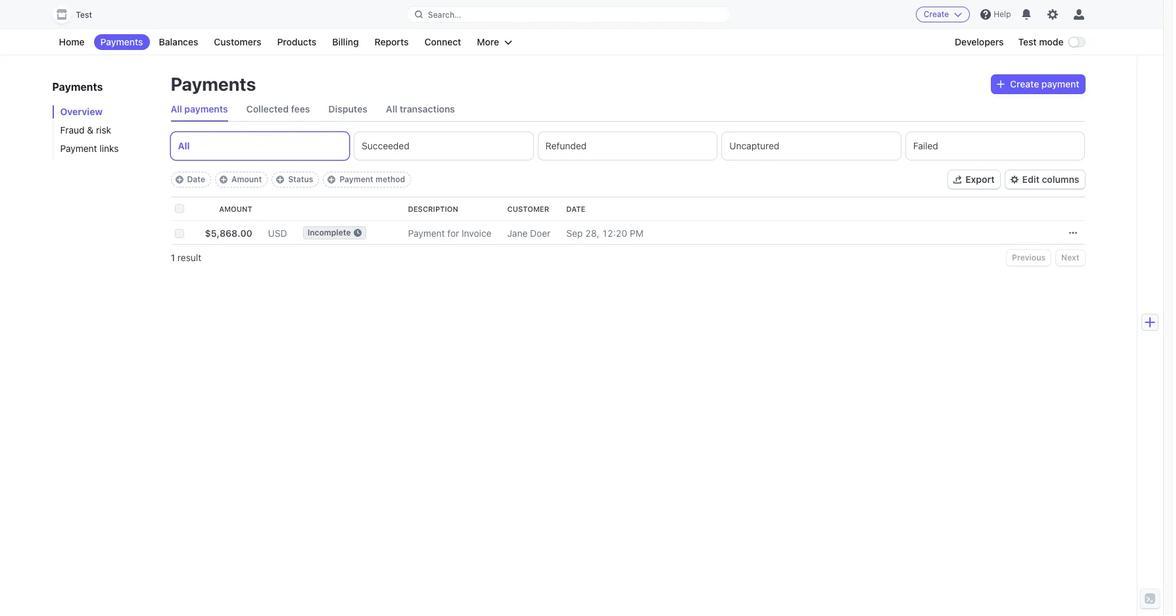 Task type: describe. For each thing, give the bounding box(es) containing it.
export
[[966, 174, 995, 185]]

payment for payment links
[[60, 143, 97, 154]]

payment for invoice
[[408, 227, 492, 239]]

customers
[[214, 36, 262, 47]]

collected
[[247, 103, 289, 114]]

test mode
[[1019, 36, 1064, 47]]

add amount image
[[220, 176, 228, 184]]

add payment method image
[[328, 176, 336, 184]]

transactions
[[400, 103, 455, 114]]

balances
[[159, 36, 198, 47]]

edit columns
[[1023, 174, 1080, 185]]

billing
[[332, 36, 359, 47]]

fraud & risk link
[[52, 124, 158, 137]]

jane doer
[[508, 227, 551, 239]]

developers link
[[949, 34, 1011, 50]]

next
[[1062, 253, 1080, 263]]

help button
[[976, 4, 1017, 25]]

Select Item checkbox
[[175, 229, 184, 238]]

balances link
[[152, 34, 205, 50]]

refunded
[[546, 140, 587, 151]]

disputes
[[329, 103, 368, 114]]

Select All checkbox
[[175, 204, 184, 213]]

customer
[[508, 205, 550, 213]]

products
[[277, 36, 317, 47]]

payments up payments on the left of page
[[171, 73, 256, 95]]

1 vertical spatial amount
[[219, 205, 252, 213]]

description
[[408, 205, 459, 213]]

status
[[288, 174, 313, 184]]

all transactions link
[[386, 97, 455, 121]]

sep
[[567, 227, 583, 239]]

tab list containing all
[[171, 132, 1085, 160]]

payments up overview on the top left of the page
[[52, 81, 103, 93]]

$5,868.00 link
[[205, 222, 268, 244]]

sep 28, 12:20 pm link
[[567, 222, 1064, 244]]

billing link
[[326, 34, 366, 50]]

usd
[[268, 227, 287, 239]]

previous
[[1013, 253, 1046, 263]]

result
[[178, 252, 201, 263]]

payment
[[1042, 78, 1080, 89]]

customers link
[[208, 34, 268, 50]]

collected fees link
[[247, 97, 310, 121]]

reports link
[[368, 34, 415, 50]]

doer
[[530, 227, 551, 239]]

all payments
[[171, 103, 228, 114]]

amount inside toolbar
[[232, 174, 262, 184]]

toolbar containing date
[[171, 172, 411, 188]]

payment for payment method
[[340, 174, 374, 184]]

payments right home
[[100, 36, 143, 47]]

Search… text field
[[407, 6, 730, 23]]

test for test
[[76, 10, 92, 20]]

fraud & risk
[[60, 124, 111, 136]]

method
[[376, 174, 405, 184]]

previous button
[[1007, 250, 1052, 266]]

pm
[[630, 227, 644, 239]]

risk
[[96, 124, 111, 136]]

columns
[[1043, 174, 1080, 185]]

1
[[171, 252, 175, 263]]

uncaptured link
[[723, 132, 901, 160]]

add status image
[[276, 176, 284, 184]]

add date image
[[175, 176, 183, 184]]

reports
[[375, 36, 409, 47]]

all for all payments
[[171, 103, 182, 114]]

row actions image
[[1070, 229, 1077, 237]]

1 result
[[171, 252, 201, 263]]

connect link
[[418, 34, 468, 50]]

payment links
[[60, 143, 119, 154]]

test button
[[52, 5, 105, 24]]

sep 28, 12:20 pm
[[567, 227, 644, 239]]

all payments link
[[171, 97, 228, 121]]

home link
[[52, 34, 91, 50]]

for
[[448, 227, 459, 239]]

date inside toolbar
[[187, 174, 205, 184]]

help
[[994, 9, 1012, 19]]

1 horizontal spatial date
[[567, 205, 586, 213]]



Task type: vqa. For each thing, say whether or not it's contained in the screenshot.
tab list containing All payments
yes



Task type: locate. For each thing, give the bounding box(es) containing it.
all inside all payments "link"
[[171, 103, 182, 114]]

create payment
[[1011, 78, 1080, 89]]

more
[[477, 36, 500, 47]]

test inside button
[[76, 10, 92, 20]]

links
[[100, 143, 119, 154]]

jane doer link
[[508, 222, 567, 244]]

1 vertical spatial payment
[[340, 174, 374, 184]]

all up "add date" icon
[[178, 140, 190, 151]]

0 vertical spatial tab list
[[171, 97, 1085, 122]]

test up home
[[76, 10, 92, 20]]

amount
[[232, 174, 262, 184], [219, 205, 252, 213]]

all inside the all transactions link
[[386, 103, 398, 114]]

connect
[[425, 36, 461, 47]]

tab list
[[171, 97, 1085, 122], [171, 132, 1085, 160]]

overview link
[[52, 105, 158, 118]]

payment down fraud
[[60, 143, 97, 154]]

succeeded link
[[355, 132, 533, 160]]

payment inside payment for invoice link
[[408, 227, 445, 239]]

1 vertical spatial tab list
[[171, 132, 1085, 160]]

create inside button
[[924, 9, 950, 19]]

next button
[[1057, 250, 1085, 266]]

1 vertical spatial date
[[567, 205, 586, 213]]

invoice
[[462, 227, 492, 239]]

fees
[[291, 103, 310, 114]]

12:20
[[602, 227, 628, 239]]

toolbar
[[171, 172, 411, 188]]

create inside popup button
[[1011, 78, 1040, 89]]

export button
[[949, 170, 1001, 189]]

test for test mode
[[1019, 36, 1037, 47]]

&
[[87, 124, 94, 136]]

0 horizontal spatial payment
[[60, 143, 97, 154]]

incomplete link
[[303, 221, 408, 245]]

payments
[[184, 103, 228, 114]]

create button
[[916, 7, 971, 22]]

disputes link
[[329, 97, 368, 121]]

usd link
[[268, 222, 303, 244]]

payment down description
[[408, 227, 445, 239]]

create payment button
[[992, 75, 1085, 93]]

refunded link
[[539, 132, 717, 160]]

create for create
[[924, 9, 950, 19]]

1 tab list from the top
[[171, 97, 1085, 122]]

mode
[[1040, 36, 1064, 47]]

date up sep in the top of the page
[[567, 205, 586, 213]]

1 horizontal spatial payment
[[340, 174, 374, 184]]

0 vertical spatial date
[[187, 174, 205, 184]]

0 horizontal spatial create
[[924, 9, 950, 19]]

uncaptured
[[730, 140, 780, 151]]

search…
[[428, 10, 462, 19]]

test
[[76, 10, 92, 20], [1019, 36, 1037, 47]]

0 vertical spatial payment
[[60, 143, 97, 154]]

0 vertical spatial amount
[[232, 174, 262, 184]]

create
[[924, 9, 950, 19], [1011, 78, 1040, 89]]

payment inside toolbar
[[340, 174, 374, 184]]

payment links link
[[52, 142, 158, 155]]

date right "add date" icon
[[187, 174, 205, 184]]

2 tab list from the top
[[171, 132, 1085, 160]]

create up developers link
[[924, 9, 950, 19]]

0 horizontal spatial date
[[187, 174, 205, 184]]

Search… search field
[[407, 6, 730, 23]]

edit columns button
[[1006, 170, 1085, 189]]

amount right add amount icon
[[232, 174, 262, 184]]

payments link
[[94, 34, 150, 50]]

0 horizontal spatial test
[[76, 10, 92, 20]]

0 vertical spatial create
[[924, 9, 950, 19]]

collected fees
[[247, 103, 310, 114]]

failed link
[[907, 132, 1085, 160]]

28,
[[586, 227, 600, 239]]

all left "transactions"
[[386, 103, 398, 114]]

all inside all link
[[178, 140, 190, 151]]

succeeded
[[362, 140, 410, 151]]

0 vertical spatial test
[[76, 10, 92, 20]]

products link
[[271, 34, 323, 50]]

all left payments on the left of page
[[171, 103, 182, 114]]

payment right add payment method icon
[[340, 174, 374, 184]]

$5,868.00
[[205, 227, 252, 239]]

amount up $5,868.00 link
[[219, 205, 252, 213]]

payments
[[100, 36, 143, 47], [171, 73, 256, 95], [52, 81, 103, 93]]

tab list containing all payments
[[171, 97, 1085, 122]]

test left mode
[[1019, 36, 1037, 47]]

1 vertical spatial create
[[1011, 78, 1040, 89]]

1 vertical spatial test
[[1019, 36, 1037, 47]]

all for all transactions
[[386, 103, 398, 114]]

create for create payment
[[1011, 78, 1040, 89]]

home
[[59, 36, 85, 47]]

payment
[[60, 143, 97, 154], [340, 174, 374, 184], [408, 227, 445, 239]]

payment method
[[340, 174, 405, 184]]

incomplete
[[308, 228, 351, 238]]

edit
[[1023, 174, 1040, 185]]

failed
[[914, 140, 939, 151]]

fraud
[[60, 124, 85, 136]]

overview
[[60, 106, 103, 117]]

svg image
[[998, 80, 1005, 88]]

payment inside payment links link
[[60, 143, 97, 154]]

all transactions
[[386, 103, 455, 114]]

create right svg image
[[1011, 78, 1040, 89]]

developers
[[955, 36, 1004, 47]]

payment for payment for invoice
[[408, 227, 445, 239]]

jane
[[508, 227, 528, 239]]

1 horizontal spatial test
[[1019, 36, 1037, 47]]

2 horizontal spatial payment
[[408, 227, 445, 239]]

2 vertical spatial payment
[[408, 227, 445, 239]]

all
[[171, 103, 182, 114], [386, 103, 398, 114], [178, 140, 190, 151]]

payment for invoice link
[[408, 222, 508, 244]]

1 horizontal spatial create
[[1011, 78, 1040, 89]]

all link
[[171, 132, 349, 160]]

more button
[[471, 34, 519, 50]]



